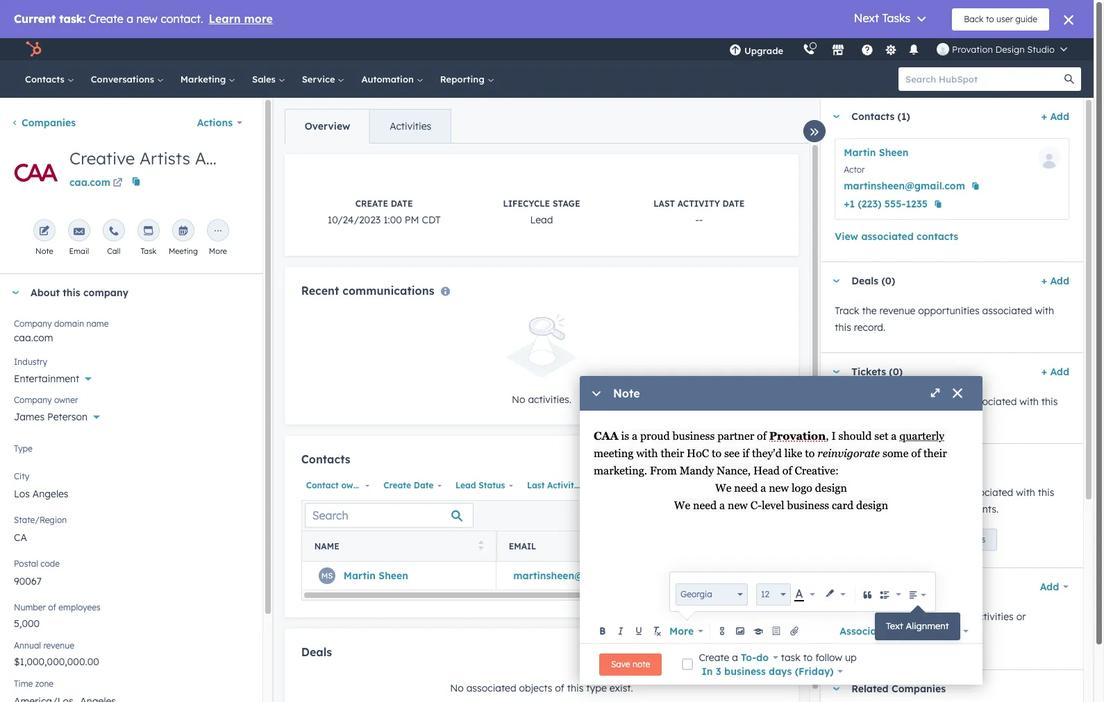 Task type: describe. For each thing, give the bounding box(es) containing it.
view associated contacts
[[835, 231, 958, 243]]

activity for last activity date
[[547, 480, 579, 491]]

555- inside button
[[885, 198, 906, 210]]

notifications image
[[908, 44, 920, 57]]

1235 inside button
[[906, 198, 928, 210]]

more inside dropdown button
[[669, 625, 694, 638]]

the for revenue
[[862, 305, 877, 317]]

about this company button
[[0, 274, 248, 312]]

a right the "is"
[[632, 430, 638, 443]]

marketing link
[[172, 60, 244, 98]]

employees
[[59, 603, 101, 613]]

marketplaces image
[[832, 44, 845, 57]]

customer
[[880, 396, 922, 408]]

no activities.
[[512, 394, 572, 406]]

alignment
[[906, 621, 949, 632]]

type
[[14, 444, 32, 454]]

Search HubSpot search field
[[899, 67, 1069, 91]]

help image
[[861, 44, 874, 57]]

contacts for contacts link
[[25, 74, 67, 85]]

james peterson
[[14, 411, 88, 424]]

,
[[826, 430, 829, 443]]

we need a new logo design we need a new c-level business card design
[[674, 482, 888, 513]]

time zone
[[14, 679, 54, 690]]

more image
[[212, 226, 224, 238]]

lead status
[[456, 480, 505, 491]]

0 vertical spatial martin sheen
[[844, 147, 909, 159]]

text alignment
[[886, 621, 949, 632]]

to-do button
[[741, 650, 778, 666]]

0 horizontal spatial we
[[674, 499, 690, 513]]

contact
[[306, 480, 339, 491]]

contacts (1) button
[[821, 98, 1036, 135]]

last activity date
[[527, 480, 602, 491]]

type
[[586, 683, 607, 695]]

calling icon image
[[803, 44, 815, 56]]

a down head
[[761, 482, 766, 495]]

their for with
[[661, 447, 684, 460]]

mandy
[[680, 465, 714, 478]]

Postal code text field
[[14, 567, 248, 595]]

nance,
[[717, 465, 751, 478]]

recent communications
[[301, 284, 434, 298]]

code
[[40, 559, 60, 569]]

no activities. alert
[[301, 315, 782, 408]]

payments inside "collect and track payments associated with this company using hubspot payments."
[[915, 487, 961, 499]]

actions button
[[188, 109, 251, 137]]

conversations
[[91, 74, 157, 85]]

1 horizontal spatial up
[[934, 535, 944, 545]]

lifecycle stage lead
[[503, 199, 580, 226]]

1 vertical spatial payments
[[946, 535, 986, 545]]

tickets
[[852, 366, 886, 378]]

0 horizontal spatial +1 (223) 555-1235
[[687, 570, 766, 583]]

to up '(friday)'
[[803, 652, 813, 664]]

see
[[835, 611, 852, 624]]

company domain name caa.com
[[14, 319, 109, 344]]

add button for deals
[[736, 646, 782, 664]]

activities.
[[528, 394, 572, 406]]

0 vertical spatial business
[[673, 430, 715, 443]]

payments (0)
[[852, 457, 916, 469]]

a left "to-"
[[732, 652, 738, 664]]

1 link opens in a new window image from the top
[[113, 176, 123, 192]]

partner
[[718, 430, 754, 443]]

opportunities
[[918, 305, 980, 317]]

upgrade image
[[729, 44, 742, 57]]

search image
[[1065, 74, 1074, 84]]

1 vertical spatial new
[[728, 499, 748, 513]]

meeting
[[594, 447, 634, 460]]

provation design studio button
[[929, 38, 1076, 60]]

+1 inside button
[[844, 198, 855, 210]]

reporting
[[440, 74, 487, 85]]

+ add for track the customer requests associated with this record.
[[1042, 366, 1069, 378]]

+ for track the customer requests associated with this record.
[[1042, 366, 1047, 378]]

martin sheen link for martinsheen@gmail.com
[[344, 570, 408, 583]]

1 - from the left
[[695, 214, 699, 226]]

1 horizontal spatial +1 (223) 555-1235
[[844, 198, 928, 210]]

(0) for tickets (0)
[[889, 366, 903, 378]]

meeting
[[169, 247, 198, 256]]

associated for requests
[[967, 396, 1017, 408]]

contact owner
[[306, 480, 367, 491]]

and
[[869, 487, 886, 499]]

name
[[86, 319, 109, 329]]

with for collect and track payments associated with this company using hubspot payments.
[[1016, 487, 1035, 499]]

with for track the customer requests associated with this record.
[[1020, 396, 1039, 408]]

last for last activity date --
[[654, 199, 675, 209]]

of right objects
[[555, 683, 565, 695]]

0 vertical spatial we
[[715, 482, 732, 495]]

meeting image
[[178, 226, 189, 238]]

exist.
[[610, 683, 633, 695]]

associated
[[840, 625, 893, 638]]

0 horizontal spatial more
[[209, 247, 227, 256]]

associated for opportunities
[[982, 305, 1032, 317]]

level
[[762, 499, 784, 513]]

+ for track the revenue opportunities associated with this record.
[[1042, 275, 1047, 288]]

+ add for track the revenue opportunities associated with this record.
[[1042, 275, 1069, 288]]

i
[[832, 430, 836, 443]]

provation inside "provation design studio" popup button
[[952, 44, 993, 55]]

set
[[919, 535, 932, 545]]

caret image for tickets
[[832, 370, 840, 374]]

note
[[633, 659, 650, 670]]

provation design studio
[[952, 44, 1055, 55]]

reporting link
[[432, 60, 502, 98]]

recent
[[301, 284, 339, 298]]

collect and track payments associated with this company using hubspot payments.
[[835, 487, 1055, 516]]

of right number
[[48, 603, 56, 613]]

press to sort. element
[[479, 541, 484, 553]]

create date 10/24/2023 1:00 pm cdt
[[328, 199, 441, 226]]

caret image for deals
[[832, 280, 840, 283]]

deals for deals (0)
[[852, 275, 879, 288]]

settings link
[[882, 42, 899, 57]]

related companies
[[852, 683, 946, 696]]

their for of
[[924, 447, 947, 460]]

Time zone text field
[[14, 688, 248, 703]]

entertainment button
[[14, 365, 248, 388]]

to down files
[[881, 628, 890, 640]]

martin sheen link for view associated contacts
[[844, 147, 909, 159]]

with inside popup button
[[896, 625, 917, 638]]

contacts (1)
[[852, 110, 910, 123]]

1 vertical spatial martin sheen
[[344, 570, 408, 583]]

of down quarterly
[[911, 447, 921, 460]]

call image
[[108, 226, 119, 238]]

1 vertical spatial +1
[[687, 570, 697, 583]]

1 vertical spatial provation
[[769, 430, 826, 443]]

1 horizontal spatial design
[[856, 499, 888, 513]]

pm
[[405, 214, 419, 226]]

lead inside lifecycle stage lead
[[530, 214, 553, 226]]

date inside last activity date --
[[723, 199, 745, 209]]

minimize dialog image
[[591, 389, 602, 400]]

zone
[[35, 679, 54, 690]]

a right set at the right bottom
[[891, 430, 897, 443]]

caa.com inside company domain name caa.com
[[14, 332, 53, 344]]

1 vertical spatial up
[[845, 652, 857, 664]]

Annual revenue text field
[[14, 649, 248, 672]]

using
[[880, 503, 905, 516]]

uploaded
[[835, 628, 878, 640]]

activities link
[[370, 110, 451, 143]]

this inside track the revenue opportunities associated with this record.
[[835, 322, 851, 334]]

2 - from the left
[[699, 214, 703, 226]]

caret image for payments
[[832, 461, 840, 465]]

is
[[621, 430, 629, 443]]

owner for contact owner
[[341, 480, 367, 491]]

(friday)
[[795, 666, 834, 678]]

georgia button
[[676, 584, 748, 606]]

this inside "collect and track payments associated with this company using hubspot payments."
[[1038, 487, 1055, 499]]

record. for revenue
[[854, 322, 886, 334]]

no for no activities.
[[512, 394, 525, 406]]

contacts for contacts (1)
[[852, 110, 895, 123]]

james peterson button
[[14, 403, 248, 426]]

of down like
[[783, 465, 792, 478]]

city
[[14, 472, 29, 482]]

0 horizontal spatial sheen
[[379, 570, 408, 583]]

objects
[[519, 683, 552, 695]]

reinvigorate
[[818, 447, 880, 460]]

overview link
[[285, 110, 370, 143]]

0 horizontal spatial martinsheen@gmail.com link
[[513, 570, 635, 583]]

hoc
[[687, 447, 709, 460]]

business inside popup button
[[724, 666, 766, 678]]

companies link
[[11, 117, 76, 129]]

collect
[[835, 487, 866, 499]]

note image
[[39, 226, 50, 238]]

some of their marketing. from mandy nance, head of creative:
[[594, 447, 950, 478]]

stage
[[553, 199, 580, 209]]

company for company domain name caa.com
[[14, 319, 52, 329]]

or
[[1016, 611, 1026, 624]]

1 vertical spatial 555-
[[725, 570, 746, 583]]

to right like
[[805, 447, 815, 460]]

3
[[716, 666, 721, 678]]

annual revenue
[[14, 641, 74, 651]]

press to sort. image
[[479, 541, 484, 551]]

the for files
[[854, 611, 869, 624]]

activity for last activity date --
[[678, 199, 720, 209]]

0 vertical spatial note
[[35, 247, 53, 256]]

studio
[[1027, 44, 1055, 55]]

of up they'd on the bottom right
[[757, 430, 767, 443]]

conversations link
[[82, 60, 172, 98]]



Task type: locate. For each thing, give the bounding box(es) containing it.
some
[[883, 447, 909, 460]]

hubspot
[[908, 503, 948, 516]]

a left c-
[[719, 499, 725, 513]]

2 add button from the top
[[736, 646, 782, 664]]

0 horizontal spatial deals
[[301, 646, 332, 660]]

their inside meeting with their hoc to see if they'd like to
[[661, 447, 684, 460]]

+ add button for track the customer requests associated with this record.
[[1042, 364, 1069, 381]]

1 horizontal spatial note
[[613, 387, 640, 401]]

1 + add button from the top
[[1042, 108, 1069, 125]]

1 vertical spatial create
[[384, 480, 411, 491]]

the inside track the revenue opportunities associated with this record.
[[862, 305, 877, 317]]

companies
[[22, 117, 76, 129], [892, 683, 946, 696]]

payments
[[915, 487, 961, 499], [946, 535, 986, 545]]

caret image inside payments (0) "dropdown button"
[[832, 461, 840, 465]]

martin up "actor"
[[844, 147, 876, 159]]

(0) for deals (0)
[[882, 275, 895, 288]]

1 horizontal spatial need
[[734, 482, 758, 495]]

caret image
[[832, 115, 840, 118], [832, 280, 840, 283], [11, 291, 19, 295], [832, 370, 840, 374], [832, 461, 840, 465], [832, 586, 840, 589]]

revenue
[[880, 305, 916, 317], [43, 641, 74, 651]]

with inside "collect and track payments associated with this company using hubspot payments."
[[1016, 487, 1035, 499]]

caret image for about
[[11, 291, 19, 295]]

company inside dropdown button
[[83, 287, 129, 299]]

activity inside popup button
[[547, 480, 579, 491]]

business
[[673, 430, 715, 443], [787, 499, 829, 513], [724, 666, 766, 678]]

1
[[919, 625, 925, 638]]

1 horizontal spatial provation
[[952, 44, 993, 55]]

the down tickets
[[862, 396, 877, 408]]

we down mandy
[[674, 499, 690, 513]]

0 horizontal spatial 1235
[[746, 570, 766, 583]]

1 vertical spatial companies
[[892, 683, 946, 696]]

caret image down 'reinvigorate' at the right bottom of page
[[832, 461, 840, 465]]

(0) right tickets
[[889, 366, 903, 378]]

set
[[874, 430, 889, 443]]

0 vertical spatial caa.com
[[69, 176, 110, 189]]

record. inside track the customer requests associated with this record.
[[835, 413, 866, 425]]

task
[[141, 247, 156, 256]]

automation link
[[353, 60, 432, 98]]

1235 up 12
[[746, 570, 766, 583]]

Search search field
[[305, 504, 473, 529]]

0 vertical spatial companies
[[22, 117, 76, 129]]

number
[[14, 603, 46, 613]]

1 vertical spatial we
[[674, 499, 690, 513]]

navigation containing overview
[[285, 109, 452, 144]]

(223) down "actor"
[[858, 198, 882, 210]]

+ add button for track the revenue opportunities associated with this record.
[[1042, 273, 1069, 290]]

no
[[512, 394, 525, 406], [450, 683, 464, 695]]

company down about
[[14, 319, 52, 329]]

+1 up georgia
[[687, 570, 697, 583]]

design
[[815, 482, 847, 495], [856, 499, 888, 513]]

note
[[35, 247, 53, 256], [613, 387, 640, 401]]

1 horizontal spatial martin sheen
[[844, 147, 909, 159]]

like
[[785, 447, 802, 460]]

contacts down hubspot link
[[25, 74, 67, 85]]

martin sheen down "search" search box
[[344, 570, 408, 583]]

create date
[[384, 480, 434, 491]]

caret image left contacts (1)
[[832, 115, 840, 118]]

0 vertical spatial lead
[[530, 214, 553, 226]]

search button
[[1058, 67, 1081, 91]]

activity
[[678, 199, 720, 209], [547, 480, 579, 491]]

caa.com up industry
[[14, 332, 53, 344]]

0 horizontal spatial activity
[[547, 480, 579, 491]]

1 horizontal spatial business
[[724, 666, 766, 678]]

create for create a
[[699, 652, 729, 664]]

1 horizontal spatial email
[[509, 542, 536, 552]]

0 vertical spatial sheen
[[879, 147, 909, 159]]

create inside "create date 10/24/2023 1:00 pm cdt"
[[355, 199, 388, 209]]

contacts up the contact in the bottom of the page
[[301, 453, 350, 467]]

create inside create date popup button
[[384, 480, 411, 491]]

3 + add from the top
[[1042, 366, 1069, 378]]

associated left objects
[[466, 683, 516, 695]]

the inside track the customer requests associated with this record.
[[862, 396, 877, 408]]

business down "to-"
[[724, 666, 766, 678]]

company owner
[[14, 395, 78, 406]]

1 horizontal spatial sheen
[[879, 147, 909, 159]]

1235 up the view associated contacts
[[906, 198, 928, 210]]

0 horizontal spatial martin sheen link
[[344, 570, 408, 583]]

up right follow
[[845, 652, 857, 664]]

create up "search" search box
[[384, 480, 411, 491]]

Number of employees text field
[[14, 611, 248, 633]]

1 vertical spatial track
[[835, 396, 859, 408]]

0 vertical spatial + add
[[1042, 110, 1069, 123]]

martin sheen link up "actor"
[[844, 147, 909, 159]]

0 vertical spatial email
[[69, 247, 89, 256]]

0 vertical spatial add button
[[736, 453, 782, 471]]

martin sheen up "actor"
[[844, 147, 909, 159]]

with inside meeting with their hoc to see if they'd like to
[[636, 447, 658, 460]]

set up payments link
[[907, 529, 997, 551]]

provation up like
[[769, 430, 826, 443]]

associated inside track the revenue opportunities associated with this record.
[[982, 305, 1032, 317]]

sales link
[[244, 60, 294, 98]]

0 vertical spatial design
[[815, 482, 847, 495]]

caret image inside deals (0) dropdown button
[[832, 280, 840, 283]]

menu
[[719, 38, 1077, 60]]

edit button
[[11, 148, 61, 203]]

1 + add from the top
[[1042, 110, 1069, 123]]

navigation
[[285, 109, 452, 144]]

annual
[[14, 641, 41, 651]]

+1 (223) 555-1235 up the view associated contacts
[[844, 198, 928, 210]]

in 3 business days (friday)
[[702, 666, 834, 678]]

new
[[769, 482, 789, 495], [728, 499, 748, 513]]

cdt
[[422, 214, 441, 226]]

revenue inside track the revenue opportunities associated with this record.
[[880, 305, 916, 317]]

peterson
[[47, 411, 88, 424]]

2 + from the top
[[1042, 275, 1047, 288]]

1 track from the top
[[835, 305, 859, 317]]

to-do
[[741, 652, 769, 664]]

owner inside contact owner popup button
[[341, 480, 367, 491]]

+1 up view
[[844, 198, 855, 210]]

associated inside track the customer requests associated with this record.
[[967, 396, 1017, 408]]

0 vertical spatial no
[[512, 394, 525, 406]]

(0) for payments (0)
[[903, 457, 916, 469]]

create
[[355, 199, 388, 209], [384, 480, 411, 491], [699, 652, 729, 664]]

create for create date
[[384, 480, 411, 491]]

business down "logo"
[[787, 499, 829, 513]]

1 vertical spatial deals
[[301, 646, 332, 660]]

1 horizontal spatial martin
[[844, 147, 876, 159]]

add inside popup button
[[1040, 581, 1059, 594]]

owner for company owner
[[54, 395, 78, 406]]

+1 (223) 555-1235 up the "georgia" popup button
[[687, 570, 766, 583]]

0 vertical spatial + add button
[[1042, 108, 1069, 125]]

the down deals (0)
[[862, 305, 877, 317]]

0 horizontal spatial companies
[[22, 117, 76, 129]]

1 vertical spatial (223)
[[700, 570, 723, 583]]

deals inside dropdown button
[[852, 275, 879, 288]]

help button
[[856, 38, 879, 60]]

1 horizontal spatial contacts
[[301, 453, 350, 467]]

0 vertical spatial payments
[[915, 487, 961, 499]]

create date button
[[379, 477, 445, 495]]

to left see
[[712, 447, 722, 460]]

caret image left about
[[11, 291, 19, 295]]

lead inside popup button
[[456, 480, 476, 491]]

this inside track the customer requests associated with this record.
[[1042, 396, 1058, 408]]

new left c-
[[728, 499, 748, 513]]

martin sheen link
[[844, 147, 909, 159], [344, 570, 408, 583]]

payments up hubspot
[[915, 487, 961, 499]]

10/24/2023
[[328, 214, 381, 226]]

(0) inside dropdown button
[[882, 275, 895, 288]]

sheen
[[879, 147, 909, 159], [379, 570, 408, 583]]

domain
[[54, 319, 84, 329]]

meeting with their hoc to see if they'd like to
[[594, 430, 947, 460]]

1 vertical spatial caa.com
[[14, 332, 53, 344]]

0 vertical spatial create
[[355, 199, 388, 209]]

3 + add button from the top
[[1042, 364, 1069, 381]]

company down collect
[[835, 503, 878, 516]]

need up c-
[[734, 482, 758, 495]]

date inside "create date 10/24/2023 1:00 pm cdt"
[[391, 199, 413, 209]]

caret image inside the attachments dropdown button
[[832, 586, 840, 589]]

company up james
[[14, 395, 52, 406]]

james peterson image
[[937, 43, 949, 56]]

track for track the revenue opportunities associated with this record.
[[835, 305, 859, 317]]

need down mandy
[[693, 499, 717, 513]]

0 horizontal spatial design
[[815, 482, 847, 495]]

0 vertical spatial record.
[[854, 322, 886, 334]]

company
[[14, 319, 52, 329], [14, 395, 52, 406]]

add button for contacts
[[736, 453, 782, 471]]

group
[[876, 586, 905, 605]]

design right the card
[[856, 499, 888, 513]]

activities
[[390, 120, 431, 133]]

companies down contacts link
[[22, 117, 76, 129]]

track inside track the revenue opportunities associated with this record.
[[835, 305, 859, 317]]

0 vertical spatial revenue
[[880, 305, 916, 317]]

creative:
[[795, 465, 839, 478]]

caret image inside about this company dropdown button
[[11, 291, 19, 295]]

creative
[[69, 148, 135, 169]]

0 vertical spatial contacts
[[25, 74, 67, 85]]

3 + from the top
[[1042, 366, 1047, 378]]

0 vertical spatial 555-
[[885, 198, 906, 210]]

1 horizontal spatial 1235
[[906, 198, 928, 210]]

with inside track the customer requests associated with this record.
[[1020, 396, 1039, 408]]

0 horizontal spatial company
[[83, 287, 129, 299]]

contacts left (1)
[[852, 110, 895, 123]]

City text field
[[14, 480, 248, 508]]

entertainment
[[14, 373, 79, 385]]

the up associated at bottom
[[854, 611, 869, 624]]

number of employees
[[14, 603, 101, 613]]

2 + add from the top
[[1042, 275, 1069, 288]]

state/region
[[14, 515, 67, 526]]

business inside we need a new logo design we need a new c-level business card design
[[787, 499, 829, 513]]

more down the more image
[[209, 247, 227, 256]]

business up hoc
[[673, 430, 715, 443]]

State/Region text field
[[14, 524, 248, 551]]

caret image left tickets
[[832, 370, 840, 374]]

0 vertical spatial 1235
[[906, 198, 928, 210]]

status
[[479, 480, 505, 491]]

associated inside "collect and track payments associated with this company using hubspot payments."
[[963, 487, 1013, 499]]

more down georgia
[[669, 625, 694, 638]]

revenue right annual
[[43, 641, 74, 651]]

proud
[[640, 430, 670, 443]]

contact owner button
[[301, 477, 373, 495]]

we down nance,
[[715, 482, 732, 495]]

with for track the revenue opportunities associated with this record.
[[1035, 305, 1054, 317]]

1 add button from the top
[[736, 453, 782, 471]]

1 + from the top
[[1042, 110, 1047, 123]]

this inside see the files attached to your activities or uploaded to this record.
[[893, 628, 909, 640]]

2 company from the top
[[14, 395, 52, 406]]

1 horizontal spatial we
[[715, 482, 732, 495]]

owner right the contact in the bottom of the page
[[341, 480, 367, 491]]

company for company owner
[[14, 395, 52, 406]]

1 vertical spatial design
[[856, 499, 888, 513]]

associated right close dialog icon
[[967, 396, 1017, 408]]

service link
[[294, 60, 353, 98]]

lead down lifecycle
[[530, 214, 553, 226]]

1 horizontal spatial +1
[[844, 198, 855, 210]]

this inside dropdown button
[[63, 287, 80, 299]]

associated down +1 (223) 555-1235 button
[[861, 231, 914, 243]]

1 horizontal spatial (223)
[[858, 198, 882, 210]]

should
[[839, 430, 872, 443]]

0 vertical spatial martinsheen@gmail.com link
[[844, 178, 965, 194]]

revenue down deals (0)
[[880, 305, 916, 317]]

up right set
[[934, 535, 944, 545]]

1 vertical spatial more
[[669, 625, 694, 638]]

1 vertical spatial note
[[613, 387, 640, 401]]

create for create date 10/24/2023 1:00 pm cdt
[[355, 199, 388, 209]]

save note button
[[599, 654, 662, 676]]

company up name
[[83, 287, 129, 299]]

(0) down the view associated contacts
[[882, 275, 895, 288]]

sheen down "search" search box
[[379, 570, 408, 583]]

(0) inside "dropdown button"
[[903, 457, 916, 469]]

text
[[886, 621, 903, 632]]

0 vertical spatial martin
[[844, 147, 876, 159]]

track down deals (0)
[[835, 305, 859, 317]]

email right press to sort. element
[[509, 542, 536, 552]]

creative artists agency
[[69, 148, 253, 169]]

email image
[[74, 226, 85, 238]]

record. inside see the files attached to your activities or uploaded to this record.
[[912, 628, 944, 640]]

+ add
[[1042, 110, 1069, 123], [1042, 275, 1069, 288], [1042, 366, 1069, 378]]

last for last activity date
[[527, 480, 545, 491]]

track
[[835, 305, 859, 317], [835, 396, 859, 408]]

+1
[[844, 198, 855, 210], [687, 570, 697, 583]]

(0) inside dropdown button
[[889, 366, 903, 378]]

1 vertical spatial revenue
[[43, 641, 74, 651]]

1 horizontal spatial caa.com
[[69, 176, 110, 189]]

companies inside dropdown button
[[892, 683, 946, 696]]

more button
[[667, 622, 706, 641]]

0 horizontal spatial martin sheen
[[344, 570, 408, 583]]

1 horizontal spatial new
[[769, 482, 789, 495]]

0 horizontal spatial owner
[[54, 395, 78, 406]]

0 vertical spatial track
[[835, 305, 859, 317]]

company inside "collect and track payments associated with this company using hubspot payments."
[[835, 503, 878, 516]]

create up 10/24/2023
[[355, 199, 388, 209]]

record. for customer
[[835, 413, 866, 425]]

associated for payments
[[963, 487, 1013, 499]]

their
[[661, 447, 684, 460], [924, 447, 947, 460]]

0 horizontal spatial need
[[693, 499, 717, 513]]

track inside track the customer requests associated with this record.
[[835, 396, 859, 408]]

0 vertical spatial +1
[[844, 198, 855, 210]]

payments
[[852, 457, 900, 469]]

attached
[[893, 611, 934, 624]]

+1 (223) 555-1235 button
[[844, 196, 928, 213]]

the for customer
[[862, 396, 877, 408]]

hubspot image
[[25, 41, 42, 58]]

payments (0) button
[[821, 444, 1064, 482]]

0 vertical spatial up
[[934, 535, 944, 545]]

company inside company domain name caa.com
[[14, 319, 52, 329]]

1 company from the top
[[14, 319, 52, 329]]

menu item
[[793, 38, 796, 60]]

follow
[[815, 652, 842, 664]]

0 horizontal spatial martinsheen@gmail.com
[[513, 570, 635, 583]]

track up should
[[835, 396, 859, 408]]

martin down "search" search box
[[344, 570, 376, 583]]

email down email icon
[[69, 247, 89, 256]]

actor
[[844, 165, 865, 175]]

caret image
[[832, 688, 840, 691]]

with inside track the revenue opportunities associated with this record.
[[1035, 305, 1054, 317]]

caa is a proud business partner of provation , i should set a quarterly
[[594, 430, 945, 443]]

1 vertical spatial 1235
[[746, 570, 766, 583]]

0 vertical spatial martinsheen@gmail.com
[[844, 180, 965, 192]]

their down quarterly
[[924, 447, 947, 460]]

1 vertical spatial company
[[835, 503, 878, 516]]

2 + add button from the top
[[1042, 273, 1069, 290]]

link opens in a new window image
[[113, 176, 123, 192], [113, 178, 123, 189]]

see
[[724, 447, 740, 460]]

1 horizontal spatial company
[[835, 503, 878, 516]]

caa.com down creative
[[69, 176, 110, 189]]

track for track the customer requests associated with this record.
[[835, 396, 859, 408]]

note down note image
[[35, 247, 53, 256]]

close dialog image
[[952, 389, 963, 400]]

0 vertical spatial (0)
[[882, 275, 895, 288]]

0 vertical spatial last
[[654, 199, 675, 209]]

to up record
[[937, 611, 947, 624]]

deals for deals
[[301, 646, 332, 660]]

1 vertical spatial martin
[[344, 570, 376, 583]]

settings image
[[884, 44, 897, 57]]

1 vertical spatial activity
[[547, 480, 579, 491]]

their up from
[[661, 447, 684, 460]]

quarterly
[[899, 430, 945, 443]]

owner up the peterson
[[54, 395, 78, 406]]

design up the card
[[815, 482, 847, 495]]

associated right opportunities
[[982, 305, 1032, 317]]

no for no associated objects of this type exist.
[[450, 683, 464, 695]]

1 horizontal spatial martin sheen link
[[844, 147, 909, 159]]

companies right related at the right bottom of page
[[892, 683, 946, 696]]

caret image inside the contacts (1) dropdown button
[[832, 115, 840, 118]]

their inside some of their marketing. from mandy nance, head of creative:
[[924, 447, 947, 460]]

last
[[654, 199, 675, 209], [527, 480, 545, 491]]

payments down payments.
[[946, 535, 986, 545]]

(0) down quarterly
[[903, 457, 916, 469]]

provation right 'james peterson' icon
[[952, 44, 993, 55]]

owner
[[54, 395, 78, 406], [341, 480, 367, 491]]

0 vertical spatial company
[[14, 319, 52, 329]]

no inside alert
[[512, 394, 525, 406]]

0 vertical spatial (223)
[[858, 198, 882, 210]]

1 vertical spatial sheen
[[379, 570, 408, 583]]

0 vertical spatial +
[[1042, 110, 1047, 123]]

1 vertical spatial business
[[787, 499, 829, 513]]

new up level
[[769, 482, 789, 495]]

1 vertical spatial record.
[[835, 413, 866, 425]]

555- up the view associated contacts
[[885, 198, 906, 210]]

2 link opens in a new window image from the top
[[113, 178, 123, 189]]

1 vertical spatial + add
[[1042, 275, 1069, 288]]

1 horizontal spatial revenue
[[880, 305, 916, 317]]

the inside see the files attached to your activities or uploaded to this record.
[[854, 611, 869, 624]]

caret image inside tickets (0) dropdown button
[[832, 370, 840, 374]]

menu containing provation design studio
[[719, 38, 1077, 60]]

sales
[[252, 74, 278, 85]]

from
[[650, 465, 677, 478]]

expand dialog image
[[930, 389, 941, 400]]

0 vertical spatial more
[[209, 247, 227, 256]]

note right minimize dialog image
[[613, 387, 640, 401]]

(223) up the "georgia" popup button
[[700, 570, 723, 583]]

calling icon button
[[797, 40, 821, 58]]

activity inside last activity date --
[[678, 199, 720, 209]]

head
[[753, 465, 780, 478]]

caret image for contacts
[[832, 115, 840, 118]]

2 vertical spatial + add button
[[1042, 364, 1069, 381]]

caret image up see
[[832, 586, 840, 589]]

to-
[[741, 652, 756, 664]]

lead left status
[[456, 480, 476, 491]]

deals (0) button
[[821, 263, 1036, 300]]

last inside last activity date --
[[654, 199, 675, 209]]

2 their from the left
[[924, 447, 947, 460]]

associated up payments.
[[963, 487, 1013, 499]]

2 track from the top
[[835, 396, 859, 408]]

requests
[[925, 396, 964, 408]]

0 vertical spatial +1 (223) 555-1235
[[844, 198, 928, 210]]

last inside popup button
[[527, 480, 545, 491]]

task image
[[143, 226, 154, 238]]

0 vertical spatial martin sheen link
[[844, 147, 909, 159]]

caret image left deals (0)
[[832, 280, 840, 283]]

1 vertical spatial owner
[[341, 480, 367, 491]]

1 horizontal spatial last
[[654, 199, 675, 209]]

12
[[761, 590, 770, 600]]

1 horizontal spatial martinsheen@gmail.com link
[[844, 178, 965, 194]]

contacts inside dropdown button
[[852, 110, 895, 123]]

(223) inside button
[[858, 198, 882, 210]]

0 horizontal spatial last
[[527, 480, 545, 491]]

2 vertical spatial (0)
[[903, 457, 916, 469]]

555- up the "georgia" popup button
[[725, 570, 746, 583]]

0 vertical spatial owner
[[54, 395, 78, 406]]

sheen down (1)
[[879, 147, 909, 159]]

create a
[[699, 652, 741, 664]]

1 horizontal spatial their
[[924, 447, 947, 460]]

martin sheen link down "search" search box
[[344, 570, 408, 583]]

0 horizontal spatial up
[[845, 652, 857, 664]]

1 their from the left
[[661, 447, 684, 460]]

record. inside track the revenue opportunities associated with this record.
[[854, 322, 886, 334]]

0 horizontal spatial note
[[35, 247, 53, 256]]

create up 3 on the right
[[699, 652, 729, 664]]

view
[[835, 231, 858, 243]]



Task type: vqa. For each thing, say whether or not it's contained in the screenshot.
option
no



